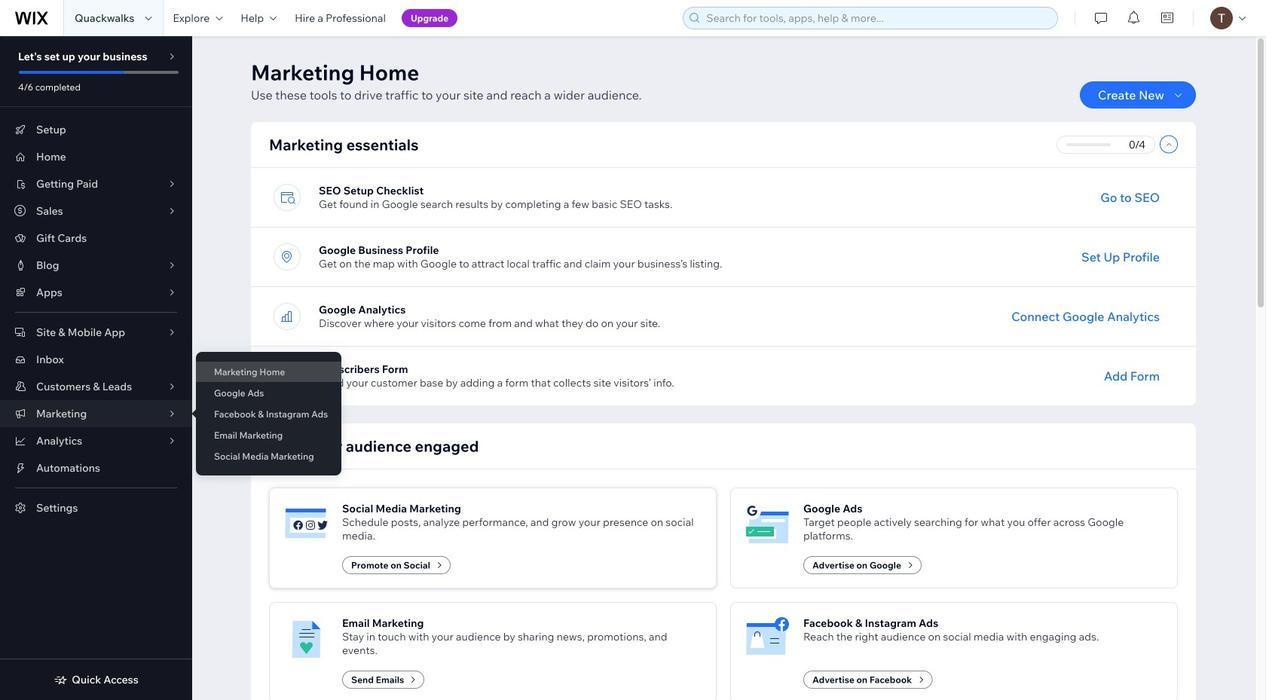 Task type: vqa. For each thing, say whether or not it's contained in the screenshot.
Sidebar ELEMENT
yes



Task type: locate. For each thing, give the bounding box(es) containing it.
Search for tools, apps, help & more... field
[[702, 8, 1053, 29]]

sidebar element
[[0, 36, 192, 700]]



